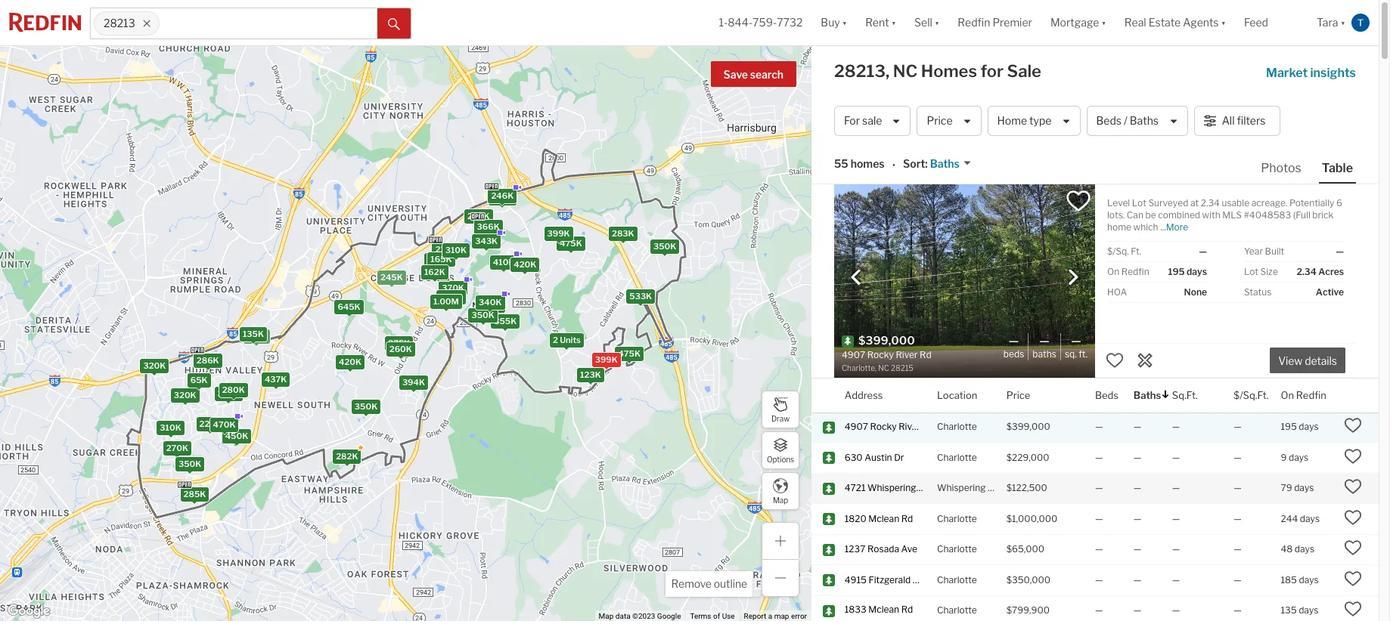 Task type: describe. For each thing, give the bounding box(es) containing it.
— beds
[[1004, 334, 1025, 360]]

1237
[[845, 544, 866, 556]]

photo of 4907 rocky river rd, charlotte, nc 28215 image
[[834, 185, 1095, 378]]

homes
[[851, 158, 885, 171]]

on redfin button
[[1281, 379, 1327, 413]]

— sq. ft.
[[1065, 334, 1088, 360]]

123k
[[580, 370, 601, 380]]

$122,500
[[1007, 483, 1048, 494]]

ave for 4915 fitzgerald ave
[[913, 575, 929, 586]]

410k
[[493, 257, 514, 267]]

366k
[[477, 221, 499, 232]]

beds for beds / baths
[[1097, 115, 1122, 127]]

of
[[713, 613, 720, 621]]

1 vertical spatial 399k
[[595, 355, 618, 365]]

baths right :
[[930, 158, 960, 171]]

error
[[791, 613, 807, 621]]

sell ▾ button
[[915, 0, 940, 45]]

view details button
[[1270, 348, 1346, 374]]

ft. inside — sq. ft.
[[1079, 348, 1088, 360]]

charlotte for 1833 mclean rd
[[937, 605, 977, 617]]

real estate agents ▾ button
[[1116, 0, 1235, 45]]

for
[[981, 61, 1004, 81]]

address
[[845, 389, 883, 401]]

1 charlotte from the top
[[937, 422, 977, 433]]

220k
[[435, 244, 457, 255]]

view details
[[1279, 355, 1337, 368]]

0 horizontal spatial 310k
[[159, 423, 181, 433]]

charlotte for 1820 mclean rd
[[937, 514, 977, 525]]

0 vertical spatial redfin
[[958, 16, 991, 29]]

charlotte for 1237 rosada ave
[[937, 544, 977, 556]]

135 days
[[1281, 605, 1319, 617]]

favorite this home image for 9 days
[[1344, 448, 1362, 466]]

days up none
[[1187, 266, 1207, 278]]

at
[[1191, 197, 1199, 209]]

lots.
[[1108, 210, 1125, 221]]

days for $1,000,000
[[1300, 514, 1320, 525]]

photos
[[1261, 161, 1302, 176]]

1 oaks from the left
[[918, 483, 940, 494]]

google image
[[4, 602, 54, 622]]

favorite this home image for 244 days
[[1344, 509, 1362, 527]]

dr inside 630 austin dr "link"
[[894, 452, 904, 464]]

potentially
[[1290, 197, 1335, 209]]

favorite this home image for 135 days
[[1344, 601, 1362, 619]]

0 vertical spatial baths button
[[928, 157, 972, 171]]

home type
[[998, 115, 1052, 127]]

agents
[[1183, 16, 1219, 29]]

rocky
[[870, 422, 897, 433]]

2.34 inside the 'level lot surveyed at 2.34 usable acreage. potentially 6 lots. can be combined with mls #4048583 (full brick home which ...'
[[1201, 197, 1220, 209]]

1 horizontal spatial 195
[[1281, 422, 1297, 433]]

$229,000
[[1007, 452, 1050, 464]]

user photo image
[[1352, 14, 1370, 32]]

759-
[[753, 16, 777, 29]]

map
[[774, 613, 789, 621]]

days for $65,000
[[1295, 544, 1315, 556]]

filters
[[1237, 115, 1266, 127]]

feed
[[1244, 16, 1269, 29]]

real
[[1125, 16, 1147, 29]]

x-out this home image
[[1136, 352, 1154, 370]]

feed button
[[1235, 0, 1308, 45]]

365k
[[479, 300, 502, 311]]

268k
[[491, 192, 514, 203]]

real estate agents ▾
[[1125, 16, 1226, 29]]

▾ for buy ▾
[[843, 16, 847, 29]]

favorite this home image for 195 days
[[1344, 417, 1362, 435]]

1 vertical spatial 420k
[[339, 357, 361, 367]]

0 horizontal spatial 475k
[[560, 238, 582, 248]]

1 horizontal spatial baths button
[[1134, 379, 1171, 413]]

$/sq.
[[1108, 246, 1129, 257]]

acres
[[1319, 266, 1344, 278]]

be
[[1146, 210, 1156, 221]]

2.34 acres
[[1297, 266, 1344, 278]]

470k
[[213, 419, 235, 430]]

use
[[722, 613, 735, 621]]

$1,000,000
[[1007, 514, 1058, 525]]

market insights
[[1266, 66, 1356, 80]]

whispering oaks $122,500
[[937, 483, 1048, 494]]

photos button
[[1258, 160, 1319, 182]]

market insights link
[[1266, 49, 1356, 82]]

baths left sq.
[[1033, 348, 1057, 360]]

160k
[[427, 255, 448, 265]]

homes
[[921, 61, 977, 81]]

favorite button checkbox
[[1066, 188, 1092, 214]]

level
[[1108, 197, 1130, 209]]

0 horizontal spatial on redfin
[[1108, 266, 1150, 278]]

sort
[[903, 158, 925, 171]]

active
[[1316, 287, 1344, 298]]

1833 mclean rd link
[[845, 605, 924, 617]]

185 days
[[1281, 575, 1319, 586]]

55 homes •
[[834, 158, 896, 171]]

units
[[560, 335, 580, 345]]

sale
[[1007, 61, 1042, 81]]

370k
[[442, 282, 464, 293]]

1 horizontal spatial 310k
[[445, 245, 466, 255]]

favorite this home image for 79 days
[[1344, 478, 1362, 497]]

135
[[1281, 605, 1297, 617]]

•
[[892, 159, 896, 171]]

river
[[899, 422, 921, 433]]

for
[[844, 115, 860, 127]]

map for map
[[773, 496, 788, 505]]

data
[[616, 613, 631, 621]]

1820 mclean rd
[[845, 514, 913, 525]]

lot inside the 'level lot surveyed at 2.34 usable acreage. potentially 6 lots. can be combined with mls #4048583 (full brick home which ...'
[[1132, 197, 1147, 209]]

table
[[1322, 161, 1353, 176]]

mortgage ▾ button
[[1042, 0, 1116, 45]]

340k
[[479, 297, 502, 308]]

more
[[1166, 222, 1189, 233]]

sq.ft.
[[1172, 389, 1198, 401]]

can
[[1127, 210, 1144, 221]]

favorite this home image for 48 days
[[1344, 540, 1362, 558]]

baths inside beds / baths button
[[1130, 115, 1159, 127]]

rent ▾
[[866, 16, 897, 29]]

286k
[[196, 355, 219, 366]]

report a map error link
[[744, 613, 807, 621]]

draw button
[[762, 391, 800, 429]]

437k
[[264, 374, 287, 384]]

fitzgerald
[[869, 575, 911, 586]]

533k
[[629, 291, 652, 301]]

with
[[1203, 210, 1221, 221]]

address button
[[845, 379, 883, 413]]

0 vertical spatial on
[[1108, 266, 1120, 278]]

1 horizontal spatial 195 days
[[1281, 422, 1319, 433]]

0 vertical spatial 195 days
[[1168, 266, 1207, 278]]

/
[[1124, 115, 1128, 127]]

2 oaks from the left
[[988, 483, 1010, 494]]

ave for 1237 rosada ave
[[901, 544, 918, 556]]

submit search image
[[388, 18, 400, 30]]

days for $350,000
[[1299, 575, 1319, 586]]



Task type: vqa. For each thing, say whether or not it's contained in the screenshot.
bottommost price 'button'
yes



Task type: locate. For each thing, give the bounding box(es) containing it.
map left data
[[599, 613, 614, 621]]

280k
[[222, 384, 245, 395]]

399k up 123k
[[595, 355, 618, 365]]

▾ for sell ▾
[[935, 16, 940, 29]]

0 vertical spatial ave
[[901, 544, 918, 556]]

1 vertical spatial price
[[1007, 389, 1031, 401]]

— inside — baths
[[1040, 334, 1050, 348]]

6 charlotte from the top
[[937, 605, 977, 617]]

3 ▾ from the left
[[935, 16, 940, 29]]

320k down 65k
[[173, 390, 196, 401]]

— baths
[[1033, 334, 1057, 360]]

rd for 1820 mclean rd
[[902, 514, 913, 525]]

rd
[[923, 422, 935, 433], [902, 514, 913, 525], [902, 605, 913, 616]]

rd right river
[[923, 422, 935, 433]]

0 horizontal spatial ft.
[[1079, 348, 1088, 360]]

charlotte for 630 austin dr
[[937, 452, 977, 464]]

on inside button
[[1281, 389, 1294, 401]]

195 up none
[[1168, 266, 1185, 278]]

0 horizontal spatial 195 days
[[1168, 266, 1207, 278]]

1 vertical spatial ft.
[[1079, 348, 1088, 360]]

price up :
[[927, 115, 953, 127]]

3 charlotte from the top
[[937, 514, 977, 525]]

2 horizontal spatial redfin
[[1297, 389, 1327, 401]]

5 ▾ from the left
[[1221, 16, 1226, 29]]

redfin premier button
[[949, 0, 1042, 45]]

0 horizontal spatial 195
[[1168, 266, 1185, 278]]

1 horizontal spatial 399k
[[595, 355, 618, 365]]

1 horizontal spatial price
[[1007, 389, 1031, 401]]

0 horizontal spatial 420k
[[339, 357, 361, 367]]

1 vertical spatial 195 days
[[1281, 422, 1319, 433]]

1 vertical spatial mclean
[[869, 605, 900, 616]]

charlotte right fitzgerald
[[937, 575, 977, 586]]

2 vertical spatial redfin
[[1297, 389, 1327, 401]]

▾ inside the real estate agents ▾ link
[[1221, 16, 1226, 29]]

320k left 286k
[[143, 360, 166, 371]]

0 vertical spatial 195
[[1168, 266, 1185, 278]]

mortgage ▾ button
[[1051, 0, 1107, 45]]

days right 79 at the bottom right of the page
[[1295, 483, 1314, 494]]

days right 48
[[1295, 544, 1315, 556]]

1-844-759-7732
[[719, 16, 803, 29]]

built
[[1265, 246, 1285, 257]]

1 horizontal spatial dr
[[942, 483, 952, 494]]

insights
[[1311, 66, 1356, 80]]

1 vertical spatial 2.34
[[1297, 266, 1317, 278]]

0 vertical spatial 475k
[[560, 238, 582, 248]]

1 vertical spatial ave
[[913, 575, 929, 586]]

home
[[1108, 222, 1132, 233]]

195
[[1168, 266, 1185, 278], [1281, 422, 1297, 433]]

on down view
[[1281, 389, 1294, 401]]

1 mclean from the top
[[869, 514, 900, 525]]

1 horizontal spatial on
[[1281, 389, 1294, 401]]

0 vertical spatial lot
[[1132, 197, 1147, 209]]

— inside the — beds
[[1009, 334, 1019, 348]]

246k
[[491, 190, 513, 201]]

195 days up none
[[1168, 266, 1207, 278]]

5 charlotte from the top
[[937, 575, 977, 586]]

2 vertical spatial beds
[[1095, 389, 1119, 401]]

sort :
[[903, 158, 928, 171]]

mclean right 1833
[[869, 605, 900, 616]]

charlotte left $65,000
[[937, 544, 977, 556]]

baths button left 'sq.ft.' button
[[1134, 379, 1171, 413]]

2 whispering from the left
[[937, 483, 986, 494]]

days for $799,900
[[1299, 605, 1319, 617]]

475k down 533k
[[618, 348, 640, 359]]

2.34
[[1201, 197, 1220, 209], [1297, 266, 1317, 278]]

$350,000
[[1007, 575, 1051, 586]]

redfin left premier
[[958, 16, 991, 29]]

2 vertical spatial rd
[[902, 605, 913, 616]]

acreage.
[[1252, 197, 1288, 209]]

0 vertical spatial 2.34
[[1201, 197, 1220, 209]]

2
[[553, 335, 558, 345]]

favorite this home image right 185 days
[[1344, 570, 1362, 588]]

1 vertical spatial 475k
[[618, 348, 640, 359]]

0 horizontal spatial 2.34
[[1201, 197, 1220, 209]]

▾ inside mortgage ▾ dropdown button
[[1102, 16, 1107, 29]]

sale
[[862, 115, 882, 127]]

surveyed
[[1149, 197, 1189, 209]]

all
[[1222, 115, 1235, 127]]

sell ▾ button
[[906, 0, 949, 45]]

2.34 left "acres" at the top of page
[[1297, 266, 1317, 278]]

beds button
[[1095, 379, 1119, 413]]

mclean inside "link"
[[869, 514, 900, 525]]

▾ inside rent ▾ dropdown button
[[892, 16, 897, 29]]

0 vertical spatial 320k
[[143, 360, 166, 371]]

4915 fitzgerald ave link
[[845, 575, 929, 587]]

mclean for 1833
[[869, 605, 900, 616]]

price inside button
[[927, 115, 953, 127]]

1 horizontal spatial 320k
[[173, 390, 196, 401]]

beds inside beds / baths button
[[1097, 115, 1122, 127]]

whispering down 630 austin dr "link"
[[868, 483, 917, 494]]

favorite this home image
[[1344, 448, 1362, 466], [1344, 478, 1362, 497], [1344, 509, 1362, 527], [1344, 540, 1362, 558], [1344, 570, 1362, 588]]

630 austin dr link
[[845, 452, 924, 465]]

days for $399,000
[[1299, 422, 1319, 433]]

0 vertical spatial ft.
[[1131, 246, 1142, 257]]

rd down 4721 whispering oaks dr link
[[902, 514, 913, 525]]

beds for beds button
[[1095, 389, 1119, 401]]

map for map data ©2023 google
[[599, 613, 614, 621]]

nc
[[893, 61, 918, 81]]

1 vertical spatial map
[[599, 613, 614, 621]]

0 vertical spatial price
[[927, 115, 953, 127]]

baths right /
[[1130, 115, 1159, 127]]

0 horizontal spatial oaks
[[918, 483, 940, 494]]

0 horizontal spatial 399k
[[547, 228, 570, 238]]

7732
[[777, 16, 803, 29]]

0 vertical spatial mclean
[[869, 514, 900, 525]]

245k
[[380, 272, 403, 283]]

4915 fitzgerald ave
[[845, 575, 929, 586]]

baths button right sort
[[928, 157, 972, 171]]

0 vertical spatial map
[[773, 496, 788, 505]]

0 vertical spatial dr
[[894, 452, 904, 464]]

▾ inside buy ▾ dropdown button
[[843, 16, 847, 29]]

1833
[[845, 605, 867, 616]]

4 charlotte from the top
[[937, 544, 977, 556]]

310k up 162k
[[445, 245, 466, 255]]

on redfin down $/sq. ft.
[[1108, 266, 1150, 278]]

mclean right 1820
[[869, 514, 900, 525]]

28213,
[[834, 61, 890, 81]]

days right 185
[[1299, 575, 1319, 586]]

1 vertical spatial dr
[[942, 483, 952, 494]]

1 ▾ from the left
[[843, 16, 847, 29]]

1820
[[845, 514, 867, 525]]

▾ right buy
[[843, 16, 847, 29]]

▾ right the sell
[[935, 16, 940, 29]]

days right 244
[[1300, 514, 1320, 525]]

(full
[[1294, 210, 1311, 221]]

195 days up 9 days
[[1281, 422, 1319, 433]]

1 horizontal spatial price button
[[1007, 379, 1031, 413]]

0 vertical spatial 420k
[[513, 259, 536, 270]]

charlotte down whispering oaks $122,500
[[937, 514, 977, 525]]

4721 whispering oaks dr
[[845, 483, 952, 494]]

mclean for 1820
[[869, 514, 900, 525]]

115k
[[247, 331, 266, 342]]

charlotte left $799,900
[[937, 605, 977, 617]]

baths button
[[928, 157, 972, 171], [1134, 379, 1171, 413]]

previous button image
[[849, 270, 864, 285]]

1 horizontal spatial 420k
[[513, 259, 536, 270]]

oaks down $229,000
[[988, 483, 1010, 494]]

475k left 283k at the top left of the page
[[560, 238, 582, 248]]

4907
[[845, 422, 868, 433]]

all filters button
[[1194, 106, 1281, 136]]

ave right rosada
[[901, 544, 918, 556]]

year built
[[1244, 246, 1285, 257]]

1 horizontal spatial 2.34
[[1297, 266, 1317, 278]]

map down options
[[773, 496, 788, 505]]

162k
[[424, 267, 445, 277]]

0 vertical spatial 399k
[[547, 228, 570, 238]]

▾ for tara ▾
[[1341, 16, 1346, 29]]

195 up 9 on the bottom right
[[1281, 422, 1297, 433]]

2 vertical spatial favorite this home image
[[1344, 601, 1362, 619]]

hoa
[[1108, 287, 1127, 298]]

mls
[[1223, 210, 1242, 221]]

1 horizontal spatial 475k
[[618, 348, 640, 359]]

1 vertical spatial on redfin
[[1281, 389, 1327, 401]]

remove outline
[[671, 578, 747, 591]]

price button up :
[[917, 106, 982, 136]]

draw
[[772, 414, 790, 423]]

2 units
[[553, 335, 580, 345]]

— inside — sq. ft.
[[1071, 334, 1082, 348]]

map inside button
[[773, 496, 788, 505]]

▾ right the tara
[[1341, 16, 1346, 29]]

whispering
[[868, 483, 917, 494], [937, 483, 986, 494]]

beds
[[1097, 115, 1122, 127], [1004, 348, 1025, 360], [1095, 389, 1119, 401]]

oaks down 630 austin dr "link"
[[918, 483, 940, 494]]

630 austin dr
[[845, 452, 904, 464]]

▾ right the agents
[[1221, 16, 1226, 29]]

charlotte down location 'button'
[[937, 422, 977, 433]]

0 horizontal spatial dr
[[894, 452, 904, 464]]

0 vertical spatial 310k
[[445, 245, 466, 255]]

rosada
[[868, 544, 900, 556]]

▾ for rent ▾
[[892, 16, 897, 29]]

2 charlotte from the top
[[937, 452, 977, 464]]

1 vertical spatial lot
[[1244, 266, 1259, 278]]

price button up $399,000
[[1007, 379, 1031, 413]]

4 ▾ from the left
[[1102, 16, 1107, 29]]

days
[[1187, 266, 1207, 278], [1299, 422, 1319, 433], [1289, 452, 1309, 464], [1295, 483, 1314, 494], [1300, 514, 1320, 525], [1295, 544, 1315, 556], [1299, 575, 1319, 586], [1299, 605, 1319, 617]]

0 vertical spatial beds
[[1097, 115, 1122, 127]]

1 vertical spatial on
[[1281, 389, 1294, 401]]

redfin down view details
[[1297, 389, 1327, 401]]

▾ for mortgage ▾
[[1102, 16, 1107, 29]]

favorite button image
[[1066, 188, 1092, 214]]

days right 135
[[1299, 605, 1319, 617]]

0 vertical spatial price button
[[917, 106, 982, 136]]

399k left 283k at the top left of the page
[[547, 228, 570, 238]]

ft. right sq.
[[1079, 348, 1088, 360]]

0 horizontal spatial on
[[1108, 266, 1120, 278]]

1 vertical spatial 320k
[[173, 390, 196, 401]]

1 vertical spatial baths button
[[1134, 379, 1171, 413]]

0 horizontal spatial whispering
[[868, 483, 917, 494]]

$399,000
[[1007, 422, 1051, 433]]

1237 rosada ave
[[845, 544, 918, 556]]

charlotte for 4915 fitzgerald ave
[[937, 575, 977, 586]]

0 vertical spatial on redfin
[[1108, 266, 1150, 278]]

options
[[767, 455, 794, 464]]

310k
[[445, 245, 466, 255], [159, 423, 181, 433]]

2 favorite this home image from the top
[[1344, 478, 1362, 497]]

1 horizontal spatial whispering
[[937, 483, 986, 494]]

ave inside 4915 fitzgerald ave link
[[913, 575, 929, 586]]

:
[[925, 158, 928, 171]]

dr
[[894, 452, 904, 464], [942, 483, 952, 494]]

844-
[[728, 16, 753, 29]]

terms of use link
[[690, 613, 735, 621]]

9
[[1281, 452, 1287, 464]]

remove
[[671, 578, 712, 591]]

dr inside 4721 whispering oaks dr link
[[942, 483, 952, 494]]

1 vertical spatial 310k
[[159, 423, 181, 433]]

days down 'on redfin' button
[[1299, 422, 1319, 433]]

270k
[[166, 443, 188, 453]]

beds / baths
[[1097, 115, 1159, 127]]

800k
[[439, 292, 463, 302]]

ave right fitzgerald
[[913, 575, 929, 586]]

heading
[[842, 334, 965, 374]]

lot up can
[[1132, 197, 1147, 209]]

0 horizontal spatial baths button
[[928, 157, 972, 171]]

rd down fitzgerald
[[902, 605, 913, 616]]

remove 28213 image
[[142, 19, 151, 28]]

335k
[[217, 388, 240, 399]]

level lot surveyed at 2.34 usable acreage. potentially 6 lots. can be combined with mls #4048583 (full brick home which ...
[[1108, 197, 1343, 233]]

redfin down $/sq. ft.
[[1122, 266, 1150, 278]]

▾ right rent
[[892, 16, 897, 29]]

0 horizontal spatial map
[[599, 613, 614, 621]]

ft. right $/sq.
[[1131, 246, 1142, 257]]

save
[[724, 68, 748, 81]]

on up hoa
[[1108, 266, 1120, 278]]

ave inside 1237 rosada ave link
[[901, 544, 918, 556]]

1 vertical spatial 195
[[1281, 422, 1297, 433]]

rd inside "link"
[[902, 514, 913, 525]]

0 horizontal spatial 320k
[[143, 360, 166, 371]]

0 horizontal spatial redfin
[[958, 16, 991, 29]]

favorite this home image right 48 days
[[1344, 540, 1362, 558]]

sq.
[[1065, 348, 1077, 360]]

1 vertical spatial price button
[[1007, 379, 1031, 413]]

favorite this home image for 185 days
[[1344, 570, 1362, 588]]

1 vertical spatial beds
[[1004, 348, 1025, 360]]

None search field
[[160, 8, 378, 39]]

sell ▾
[[915, 16, 940, 29]]

2.34 up "with"
[[1201, 197, 1220, 209]]

4721 whispering oaks dr link
[[845, 483, 952, 495]]

real estate agents ▾ link
[[1125, 0, 1226, 45]]

2 ▾ from the left
[[892, 16, 897, 29]]

ft.
[[1131, 246, 1142, 257], [1079, 348, 1088, 360]]

0 horizontal spatial lot
[[1132, 197, 1147, 209]]

3 favorite this home image from the top
[[1344, 509, 1362, 527]]

whispering left the $122,500
[[937, 483, 986, 494]]

next button image
[[1066, 270, 1081, 285]]

5 favorite this home image from the top
[[1344, 570, 1362, 588]]

1 favorite this home image from the top
[[1344, 448, 1362, 466]]

0 vertical spatial rd
[[923, 422, 935, 433]]

rd for 1833 mclean rd
[[902, 605, 913, 616]]

2 mclean from the top
[[869, 605, 900, 616]]

favorite this home image
[[1106, 352, 1124, 370], [1344, 417, 1362, 435], [1344, 601, 1362, 619]]

1 vertical spatial redfin
[[1122, 266, 1150, 278]]

0 horizontal spatial price button
[[917, 106, 982, 136]]

185
[[1281, 575, 1297, 586]]

310k up 270k
[[159, 423, 181, 433]]

1 horizontal spatial ft.
[[1131, 246, 1142, 257]]

tara ▾
[[1317, 16, 1346, 29]]

home
[[998, 115, 1027, 127]]

1 horizontal spatial lot
[[1244, 266, 1259, 278]]

map button
[[762, 473, 800, 511]]

6 ▾ from the left
[[1341, 16, 1346, 29]]

size
[[1261, 266, 1278, 278]]

on redfin down view details
[[1281, 389, 1327, 401]]

▾ right mortgage
[[1102, 16, 1107, 29]]

1 vertical spatial rd
[[902, 514, 913, 525]]

343k
[[475, 236, 498, 246]]

1 horizontal spatial on redfin
[[1281, 389, 1327, 401]]

lot left size
[[1244, 266, 1259, 278]]

—
[[1199, 246, 1207, 257], [1336, 246, 1344, 257], [1009, 334, 1019, 348], [1040, 334, 1050, 348], [1071, 334, 1082, 348], [1095, 422, 1103, 433], [1134, 422, 1142, 433], [1172, 422, 1180, 433], [1234, 422, 1242, 433], [1095, 452, 1103, 464], [1134, 452, 1142, 464], [1172, 452, 1180, 464], [1234, 452, 1242, 464], [1095, 483, 1103, 494], [1134, 483, 1142, 494], [1172, 483, 1180, 494], [1234, 483, 1242, 494], [1095, 514, 1103, 525], [1134, 514, 1142, 525], [1172, 514, 1180, 525], [1234, 514, 1242, 525], [1095, 544, 1103, 556], [1134, 544, 1142, 556], [1172, 544, 1180, 556], [1234, 544, 1242, 556], [1095, 575, 1103, 586], [1134, 575, 1142, 586], [1172, 575, 1180, 586], [1234, 575, 1242, 586], [1095, 605, 1103, 617], [1134, 605, 1142, 617], [1172, 605, 1180, 617], [1234, 605, 1242, 617]]

favorite this home image right the 79 days at right bottom
[[1344, 478, 1362, 497]]

days for $229,000
[[1289, 452, 1309, 464]]

1 horizontal spatial map
[[773, 496, 788, 505]]

charlotte up whispering oaks $122,500
[[937, 452, 977, 464]]

1 vertical spatial favorite this home image
[[1344, 417, 1362, 435]]

4 favorite this home image from the top
[[1344, 540, 1362, 558]]

baths down x-out this home icon
[[1134, 389, 1162, 401]]

▾ inside sell ▾ dropdown button
[[935, 16, 940, 29]]

days right 9 on the bottom right
[[1289, 452, 1309, 464]]

4907 rocky river rd charlotte
[[845, 422, 977, 433]]

year
[[1244, 246, 1263, 257]]

0 horizontal spatial price
[[927, 115, 953, 127]]

1-
[[719, 16, 728, 29]]

which
[[1134, 222, 1159, 233]]

0 vertical spatial favorite this home image
[[1106, 352, 1124, 370]]

price up $399,000
[[1007, 389, 1031, 401]]

favorite this home image right 244 days at the right
[[1344, 509, 1362, 527]]

1 whispering from the left
[[868, 483, 917, 494]]

79
[[1281, 483, 1293, 494]]

244
[[1281, 514, 1298, 525]]

map region
[[0, 0, 823, 622]]

1 horizontal spatial oaks
[[988, 483, 1010, 494]]

favorite this home image right 9 days
[[1344, 448, 1362, 466]]

1 horizontal spatial redfin
[[1122, 266, 1150, 278]]



